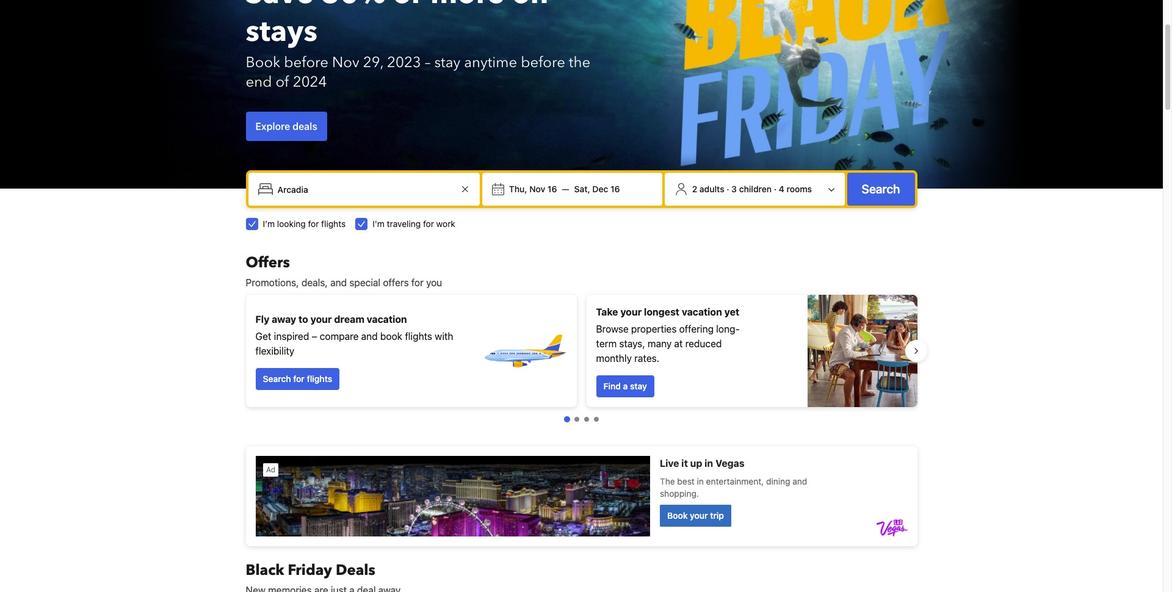 Task type: describe. For each thing, give the bounding box(es) containing it.
sat, dec 16 button
[[569, 178, 625, 200]]

yet
[[725, 307, 740, 318]]

offers promotions, deals, and special offers for you
[[246, 253, 442, 288]]

away
[[272, 314, 296, 325]]

2024
[[293, 72, 327, 92]]

traveling
[[387, 219, 421, 229]]

vacation inside take your longest vacation yet browse properties offering long- term stays, many at reduced monthly rates.
[[682, 307, 722, 318]]

thu,
[[509, 184, 527, 194]]

vacation inside fly away to your dream vacation get inspired – compare and book flights with flexibility
[[367, 314, 407, 325]]

flexibility
[[256, 346, 295, 357]]

for inside offers promotions, deals, and special offers for you
[[411, 277, 424, 288]]

more
[[430, 0, 505, 14]]

work
[[436, 219, 455, 229]]

book
[[246, 53, 280, 73]]

for right looking
[[308, 219, 319, 229]]

1 before from the left
[[284, 53, 329, 73]]

stays,
[[619, 338, 645, 349]]

fly away to your dream vacation get inspired – compare and book flights with flexibility
[[256, 314, 453, 357]]

find
[[604, 381, 621, 391]]

offering
[[679, 324, 714, 335]]

reduced
[[685, 338, 722, 349]]

1 horizontal spatial nov
[[530, 184, 545, 194]]

on
[[512, 0, 549, 14]]

nov inside save 30% or more on stays book before nov 29, 2023 – stay anytime before the end of 2024
[[332, 53, 360, 73]]

search for flights
[[263, 374, 332, 384]]

stay inside save 30% or more on stays book before nov 29, 2023 – stay anytime before the end of 2024
[[434, 53, 461, 73]]

3
[[732, 184, 737, 194]]

explore deals
[[256, 121, 317, 132]]

promotions,
[[246, 277, 299, 288]]

black friday deals
[[246, 561, 375, 581]]

friday
[[288, 561, 332, 581]]

longest
[[644, 307, 680, 318]]

1 16 from the left
[[548, 184, 557, 194]]

deals
[[336, 561, 375, 581]]

you
[[426, 277, 442, 288]]

Where are you going? field
[[273, 178, 458, 200]]

i'm
[[373, 219, 385, 229]]

children
[[739, 184, 772, 194]]

2 before from the left
[[521, 53, 565, 73]]

get
[[256, 331, 271, 342]]

book
[[380, 331, 402, 342]]

explore deals link
[[246, 112, 327, 141]]

take
[[596, 307, 618, 318]]

properties
[[631, 324, 677, 335]]

long-
[[716, 324, 740, 335]]

for left work
[[423, 219, 434, 229]]

search for flights link
[[256, 368, 340, 390]]

rooms
[[787, 184, 812, 194]]

for inside 'region'
[[293, 374, 305, 384]]

find a stay
[[604, 381, 647, 391]]

search for search for flights
[[263, 374, 291, 384]]

– inside fly away to your dream vacation get inspired – compare and book flights with flexibility
[[312, 331, 317, 342]]

with
[[435, 331, 453, 342]]

inspired
[[274, 331, 309, 342]]

0 vertical spatial flights
[[321, 219, 346, 229]]

deals,
[[302, 277, 328, 288]]

– inside save 30% or more on stays book before nov 29, 2023 – stay anytime before the end of 2024
[[425, 53, 431, 73]]

rates.
[[635, 353, 660, 364]]

2 16 from the left
[[611, 184, 620, 194]]

thu, nov 16 — sat, dec 16
[[509, 184, 620, 194]]

dream
[[334, 314, 365, 325]]

browse
[[596, 324, 629, 335]]

of
[[276, 72, 289, 92]]

fly
[[256, 314, 270, 325]]



Task type: locate. For each thing, give the bounding box(es) containing it.
region
[[236, 290, 927, 412]]

many
[[648, 338, 672, 349]]

and inside offers promotions, deals, and special offers for you
[[330, 277, 347, 288]]

anytime
[[464, 53, 517, 73]]

–
[[425, 53, 431, 73], [312, 331, 317, 342]]

before down stays
[[284, 53, 329, 73]]

your
[[621, 307, 642, 318], [311, 314, 332, 325]]

stay
[[434, 53, 461, 73], [630, 381, 647, 391]]

or
[[393, 0, 423, 14]]

0 horizontal spatial and
[[330, 277, 347, 288]]

2
[[692, 184, 697, 194]]

stay right a
[[630, 381, 647, 391]]

flights right looking
[[321, 219, 346, 229]]

· left 4
[[774, 184, 777, 194]]

for
[[308, 219, 319, 229], [423, 219, 434, 229], [411, 277, 424, 288], [293, 374, 305, 384]]

0 vertical spatial search
[[862, 182, 900, 196]]

2 adults · 3 children · 4 rooms
[[692, 184, 812, 194]]

2 vertical spatial flights
[[307, 374, 332, 384]]

take your longest vacation yet browse properties offering long- term stays, many at reduced monthly rates.
[[596, 307, 740, 364]]

take your longest vacation yet image
[[808, 295, 917, 407]]

1 horizontal spatial ·
[[774, 184, 777, 194]]

1 · from the left
[[727, 184, 729, 194]]

16
[[548, 184, 557, 194], [611, 184, 620, 194]]

1 vertical spatial flights
[[405, 331, 432, 342]]

—
[[562, 184, 569, 194]]

30%
[[321, 0, 386, 14]]

for left you
[[411, 277, 424, 288]]

1 horizontal spatial your
[[621, 307, 642, 318]]

1 horizontal spatial vacation
[[682, 307, 722, 318]]

0 horizontal spatial vacation
[[367, 314, 407, 325]]

special
[[349, 277, 381, 288]]

0 horizontal spatial ·
[[727, 184, 729, 194]]

and
[[330, 277, 347, 288], [361, 331, 378, 342]]

1 vertical spatial and
[[361, 331, 378, 342]]

4
[[779, 184, 785, 194]]

flights left "with" on the left of page
[[405, 331, 432, 342]]

· left 3
[[727, 184, 729, 194]]

fly away to your dream vacation image
[[481, 308, 567, 394]]

your right to
[[311, 314, 332, 325]]

compare
[[320, 331, 359, 342]]

flights
[[321, 219, 346, 229], [405, 331, 432, 342], [307, 374, 332, 384]]

vacation
[[682, 307, 722, 318], [367, 314, 407, 325]]

stay right 2023
[[434, 53, 461, 73]]

0 vertical spatial –
[[425, 53, 431, 73]]

0 horizontal spatial nov
[[332, 53, 360, 73]]

offers
[[246, 253, 290, 273]]

29,
[[363, 53, 384, 73]]

– right 2023
[[425, 53, 431, 73]]

search button
[[847, 173, 915, 206]]

2023
[[387, 53, 421, 73]]

1 horizontal spatial stay
[[630, 381, 647, 391]]

end
[[246, 72, 272, 92]]

nov right thu,
[[530, 184, 545, 194]]

the
[[569, 53, 591, 73]]

thu, nov 16 button
[[504, 178, 562, 200]]

2 · from the left
[[774, 184, 777, 194]]

flights down compare
[[307, 374, 332, 384]]

advertisement region
[[246, 446, 917, 547]]

stays
[[246, 12, 318, 52]]

main content containing offers
[[236, 253, 927, 592]]

find a stay link
[[596, 376, 654, 398]]

1 vertical spatial –
[[312, 331, 317, 342]]

stay inside 'region'
[[630, 381, 647, 391]]

nov
[[332, 53, 360, 73], [530, 184, 545, 194]]

and inside fly away to your dream vacation get inspired – compare and book flights with flexibility
[[361, 331, 378, 342]]

2 adults · 3 children · 4 rooms button
[[670, 178, 840, 201]]

·
[[727, 184, 729, 194], [774, 184, 777, 194]]

0 horizontal spatial before
[[284, 53, 329, 73]]

1 horizontal spatial –
[[425, 53, 431, 73]]

1 vertical spatial stay
[[630, 381, 647, 391]]

flights inside fly away to your dream vacation get inspired – compare and book flights with flexibility
[[405, 331, 432, 342]]

region containing take your longest vacation yet
[[236, 290, 927, 412]]

1 vertical spatial search
[[263, 374, 291, 384]]

1 vertical spatial nov
[[530, 184, 545, 194]]

deals
[[293, 121, 317, 132]]

before
[[284, 53, 329, 73], [521, 53, 565, 73]]

before left the
[[521, 53, 565, 73]]

at
[[674, 338, 683, 349]]

monthly
[[596, 353, 632, 364]]

16 right dec
[[611, 184, 620, 194]]

0 vertical spatial stay
[[434, 53, 461, 73]]

1 horizontal spatial and
[[361, 331, 378, 342]]

your inside fly away to your dream vacation get inspired – compare and book flights with flexibility
[[311, 314, 332, 325]]

nov left 29,
[[332, 53, 360, 73]]

0 vertical spatial nov
[[332, 53, 360, 73]]

term
[[596, 338, 617, 349]]

adults
[[700, 184, 725, 194]]

0 horizontal spatial search
[[263, 374, 291, 384]]

and left book
[[361, 331, 378, 342]]

offers
[[383, 277, 409, 288]]

0 horizontal spatial 16
[[548, 184, 557, 194]]

black
[[246, 561, 284, 581]]

1 horizontal spatial 16
[[611, 184, 620, 194]]

to
[[299, 314, 308, 325]]

i'm traveling for work
[[373, 219, 455, 229]]

a
[[623, 381, 628, 391]]

save 30% or more on stays book before nov 29, 2023 – stay anytime before the end of 2024
[[246, 0, 591, 92]]

save
[[246, 0, 314, 14]]

sat,
[[574, 184, 590, 194]]

your inside take your longest vacation yet browse properties offering long- term stays, many at reduced monthly rates.
[[621, 307, 642, 318]]

1 horizontal spatial search
[[862, 182, 900, 196]]

progress bar
[[564, 416, 599, 423]]

i'm
[[263, 219, 275, 229]]

your right the take
[[621, 307, 642, 318]]

0 horizontal spatial –
[[312, 331, 317, 342]]

i'm looking for flights
[[263, 219, 346, 229]]

0 horizontal spatial stay
[[434, 53, 461, 73]]

search
[[862, 182, 900, 196], [263, 374, 291, 384]]

dec
[[593, 184, 608, 194]]

– right inspired
[[312, 331, 317, 342]]

search for search
[[862, 182, 900, 196]]

and right deals,
[[330, 277, 347, 288]]

main content
[[236, 253, 927, 592]]

looking
[[277, 219, 306, 229]]

0 horizontal spatial your
[[311, 314, 332, 325]]

explore
[[256, 121, 290, 132]]

16 left — in the left top of the page
[[548, 184, 557, 194]]

0 vertical spatial and
[[330, 277, 347, 288]]

1 horizontal spatial before
[[521, 53, 565, 73]]

vacation up book
[[367, 314, 407, 325]]

for down flexibility
[[293, 374, 305, 384]]

search inside button
[[862, 182, 900, 196]]

vacation up offering on the bottom of the page
[[682, 307, 722, 318]]



Task type: vqa. For each thing, say whether or not it's contained in the screenshot.
FOR
yes



